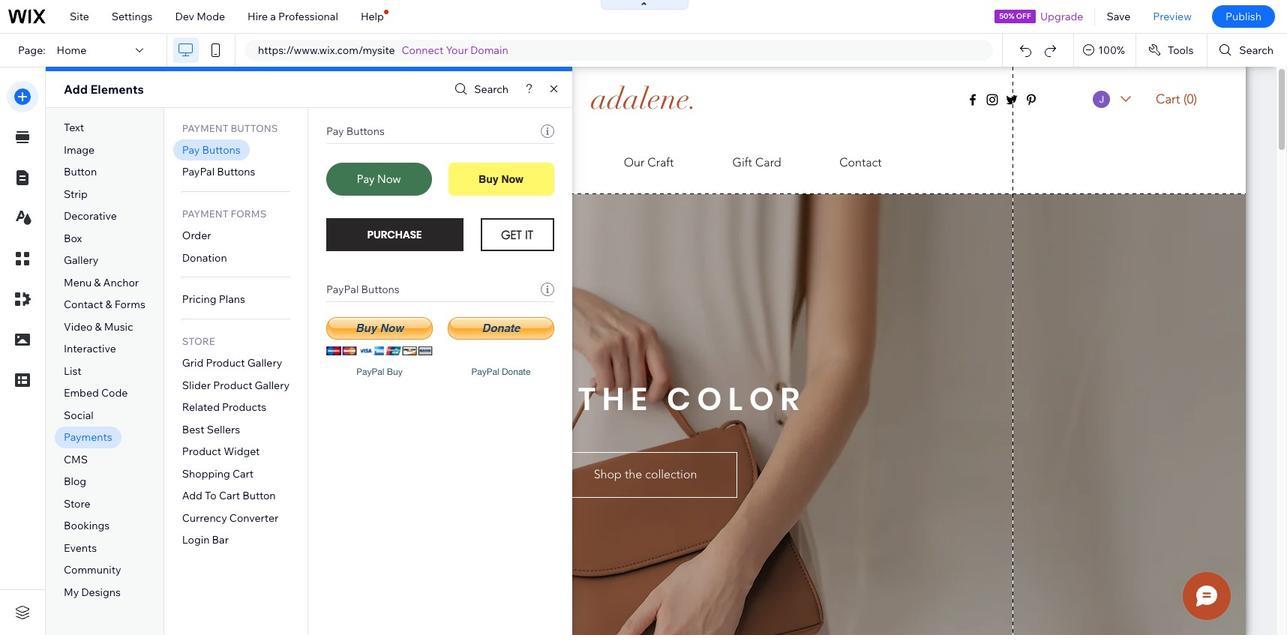 Task type: locate. For each thing, give the bounding box(es) containing it.
https://www.wix.com/mysite
[[258, 44, 395, 57]]

0 horizontal spatial paypal buttons
[[182, 165, 255, 179]]

preview button
[[1142, 0, 1203, 33]]

best
[[182, 423, 204, 436]]

cart
[[232, 467, 254, 481], [219, 489, 240, 503]]

social
[[64, 409, 94, 422]]

interactive
[[64, 342, 116, 356]]

currency
[[182, 512, 227, 525]]

1 payment from the top
[[182, 122, 228, 134]]

search button down domain at the top left of the page
[[451, 78, 509, 100]]

site
[[70, 10, 89, 23]]

related products
[[182, 401, 266, 414]]

1 horizontal spatial search
[[1239, 44, 1274, 57]]

1 vertical spatial pay
[[182, 143, 200, 157]]

publish button
[[1212, 5, 1275, 28]]

forms
[[231, 208, 267, 220], [115, 298, 145, 312]]

1 horizontal spatial paypal buttons
[[326, 283, 400, 296]]

0 vertical spatial forms
[[231, 208, 267, 220]]

cart down widget
[[232, 467, 254, 481]]

cms
[[64, 453, 88, 467]]

buy
[[387, 367, 403, 377]]

slider
[[182, 379, 211, 392]]

1 vertical spatial payment
[[182, 208, 228, 220]]

1 vertical spatial search
[[474, 83, 509, 96]]

button down image
[[64, 165, 97, 179]]

gallery up 'slider product gallery'
[[247, 357, 282, 370]]

home
[[57, 44, 86, 57]]

1 horizontal spatial pay buttons
[[326, 125, 385, 138]]

save button
[[1095, 0, 1142, 33]]

0 vertical spatial pay
[[326, 125, 344, 138]]

0 vertical spatial &
[[94, 276, 101, 289]]

community
[[64, 564, 121, 577]]

payment for payment buttons
[[182, 122, 228, 134]]

widget
[[224, 445, 260, 459]]

0 vertical spatial pay buttons
[[326, 125, 385, 138]]

0 vertical spatial store
[[182, 336, 215, 348]]

contact
[[64, 298, 103, 312]]

product up 'slider product gallery'
[[206, 357, 245, 370]]

menu
[[64, 276, 92, 289]]

0 horizontal spatial pay buttons
[[182, 143, 241, 157]]

2 vertical spatial &
[[95, 320, 102, 334]]

https://www.wix.com/mysite connect your domain
[[258, 44, 508, 57]]

store up 'grid'
[[182, 336, 215, 348]]

gallery
[[64, 254, 99, 267], [247, 357, 282, 370], [255, 379, 290, 392]]

button up converter
[[243, 489, 276, 503]]

1 vertical spatial product
[[213, 379, 252, 392]]

contact & forms
[[64, 298, 145, 312]]

1 vertical spatial search button
[[451, 78, 509, 100]]

& right menu at the top left
[[94, 276, 101, 289]]

payment buttons
[[182, 122, 278, 134]]

search button
[[1208, 34, 1287, 67], [451, 78, 509, 100]]

elements
[[90, 82, 144, 97]]

0 vertical spatial product
[[206, 357, 245, 370]]

100% button
[[1074, 34, 1136, 67]]

1 horizontal spatial add
[[182, 489, 202, 503]]

store
[[182, 336, 215, 348], [64, 497, 90, 511]]

settings
[[112, 10, 153, 23]]

0 vertical spatial button
[[64, 165, 97, 179]]

help
[[361, 10, 384, 23]]

paypal
[[182, 165, 215, 179], [326, 283, 359, 296], [357, 367, 384, 377], [471, 367, 499, 377]]

search button down the publish button
[[1208, 34, 1287, 67]]

domain
[[470, 44, 508, 57]]

1 horizontal spatial pay
[[326, 125, 344, 138]]

buttons
[[231, 122, 278, 134], [346, 125, 385, 138], [202, 143, 241, 157], [217, 165, 255, 179], [361, 283, 400, 296]]

store down blog
[[64, 497, 90, 511]]

product up the shopping
[[182, 445, 221, 459]]

1 vertical spatial &
[[105, 298, 112, 312]]

search down publish
[[1239, 44, 1274, 57]]

& down menu & anchor
[[105, 298, 112, 312]]

& for video
[[95, 320, 102, 334]]

text
[[64, 121, 84, 134]]

pay
[[326, 125, 344, 138], [182, 143, 200, 157]]

currency converter
[[182, 512, 278, 525]]

designs
[[81, 586, 121, 599]]

1 vertical spatial add
[[182, 489, 202, 503]]

2 payment from the top
[[182, 208, 228, 220]]

0 horizontal spatial add
[[64, 82, 88, 97]]

search down domain at the top left of the page
[[474, 83, 509, 96]]

pay buttons
[[326, 125, 385, 138], [182, 143, 241, 157]]

paypal buttons
[[182, 165, 255, 179], [326, 283, 400, 296]]

add left the to
[[182, 489, 202, 503]]

slider product gallery
[[182, 379, 290, 392]]

plans
[[219, 293, 245, 306]]

payment
[[182, 122, 228, 134], [182, 208, 228, 220]]

0 horizontal spatial pay
[[182, 143, 200, 157]]

music
[[104, 320, 133, 334]]

button
[[64, 165, 97, 179], [243, 489, 276, 503]]

& right video
[[95, 320, 102, 334]]

1 horizontal spatial store
[[182, 336, 215, 348]]

cart right the to
[[219, 489, 240, 503]]

add
[[64, 82, 88, 97], [182, 489, 202, 503]]

gallery for slider product gallery
[[255, 379, 290, 392]]

0 vertical spatial payment
[[182, 122, 228, 134]]

0 horizontal spatial store
[[64, 497, 90, 511]]

2 vertical spatial product
[[182, 445, 221, 459]]

add up text
[[64, 82, 88, 97]]

product
[[206, 357, 245, 370], [213, 379, 252, 392], [182, 445, 221, 459]]

add to cart button
[[182, 489, 276, 503]]

dev mode
[[175, 10, 225, 23]]

0 vertical spatial search button
[[1208, 34, 1287, 67]]

& for contact
[[105, 298, 112, 312]]

1 vertical spatial button
[[243, 489, 276, 503]]

upgrade
[[1040, 10, 1083, 23]]

2 vertical spatial gallery
[[255, 379, 290, 392]]

embed
[[64, 387, 99, 400]]

donate
[[502, 367, 531, 377]]

0 vertical spatial add
[[64, 82, 88, 97]]

add elements
[[64, 82, 144, 97]]

gallery up menu at the top left
[[64, 254, 99, 267]]

tools
[[1168, 44, 1194, 57]]

payment forms
[[182, 208, 267, 220]]

0 horizontal spatial forms
[[115, 298, 145, 312]]

video & music
[[64, 320, 133, 334]]

0 horizontal spatial search
[[474, 83, 509, 96]]

search
[[1239, 44, 1274, 57], [474, 83, 509, 96]]

1 vertical spatial paypal buttons
[[326, 283, 400, 296]]

products
[[222, 401, 266, 414]]

gallery up products
[[255, 379, 290, 392]]

bookings
[[64, 519, 110, 533]]

best sellers
[[182, 423, 240, 436]]

1 vertical spatial gallery
[[247, 357, 282, 370]]

product down grid product gallery
[[213, 379, 252, 392]]

1 horizontal spatial forms
[[231, 208, 267, 220]]

publish
[[1226, 10, 1262, 23]]

1 vertical spatial forms
[[115, 298, 145, 312]]

paypal buy
[[357, 367, 403, 377]]



Task type: describe. For each thing, give the bounding box(es) containing it.
off
[[1016, 11, 1031, 21]]

mode
[[197, 10, 225, 23]]

0 horizontal spatial search button
[[451, 78, 509, 100]]

professional
[[278, 10, 338, 23]]

my designs
[[64, 586, 121, 599]]

0 vertical spatial cart
[[232, 467, 254, 481]]

50%
[[999, 11, 1015, 21]]

related
[[182, 401, 220, 414]]

gallery for grid product gallery
[[247, 357, 282, 370]]

a
[[270, 10, 276, 23]]

code
[[101, 387, 128, 400]]

paypal donate
[[471, 367, 531, 377]]

hire
[[248, 10, 268, 23]]

1 vertical spatial cart
[[219, 489, 240, 503]]

bar
[[212, 534, 229, 547]]

order
[[182, 229, 211, 242]]

0 horizontal spatial button
[[64, 165, 97, 179]]

to
[[205, 489, 217, 503]]

product for slider
[[213, 379, 252, 392]]

anchor
[[103, 276, 139, 289]]

1 vertical spatial pay buttons
[[182, 143, 241, 157]]

decorative
[[64, 209, 117, 223]]

50% off
[[999, 11, 1031, 21]]

box
[[64, 232, 82, 245]]

save
[[1107, 10, 1131, 23]]

events
[[64, 542, 97, 555]]

pricing
[[182, 293, 216, 306]]

dev
[[175, 10, 194, 23]]

payment for payment forms
[[182, 208, 228, 220]]

video
[[64, 320, 93, 334]]

0 vertical spatial search
[[1239, 44, 1274, 57]]

add for add to cart button
[[182, 489, 202, 503]]

login bar
[[182, 534, 229, 547]]

product for grid
[[206, 357, 245, 370]]

add for add elements
[[64, 82, 88, 97]]

tools button
[[1136, 34, 1207, 67]]

1 horizontal spatial search button
[[1208, 34, 1287, 67]]

hire a professional
[[248, 10, 338, 23]]

donation
[[182, 251, 227, 265]]

preview
[[1153, 10, 1192, 23]]

login
[[182, 534, 210, 547]]

sellers
[[207, 423, 240, 436]]

grid
[[182, 357, 204, 370]]

embed code
[[64, 387, 128, 400]]

image
[[64, 143, 95, 157]]

your
[[446, 44, 468, 57]]

100%
[[1098, 44, 1125, 57]]

menu & anchor
[[64, 276, 139, 289]]

& for menu
[[94, 276, 101, 289]]

pricing plans
[[182, 293, 245, 306]]

payments
[[64, 431, 112, 444]]

converter
[[229, 512, 278, 525]]

0 vertical spatial gallery
[[64, 254, 99, 267]]

list
[[64, 364, 82, 378]]

shopping
[[182, 467, 230, 481]]

1 vertical spatial store
[[64, 497, 90, 511]]

product widget
[[182, 445, 260, 459]]

connect
[[402, 44, 444, 57]]

1 horizontal spatial button
[[243, 489, 276, 503]]

blog
[[64, 475, 86, 489]]

my
[[64, 586, 79, 599]]

grid product gallery
[[182, 357, 282, 370]]

0 vertical spatial paypal buttons
[[182, 165, 255, 179]]

shopping cart
[[182, 467, 254, 481]]

strip
[[64, 187, 88, 201]]



Task type: vqa. For each thing, say whether or not it's contained in the screenshot.
the https://www.wix.com/mysite Connect Your Domain
yes



